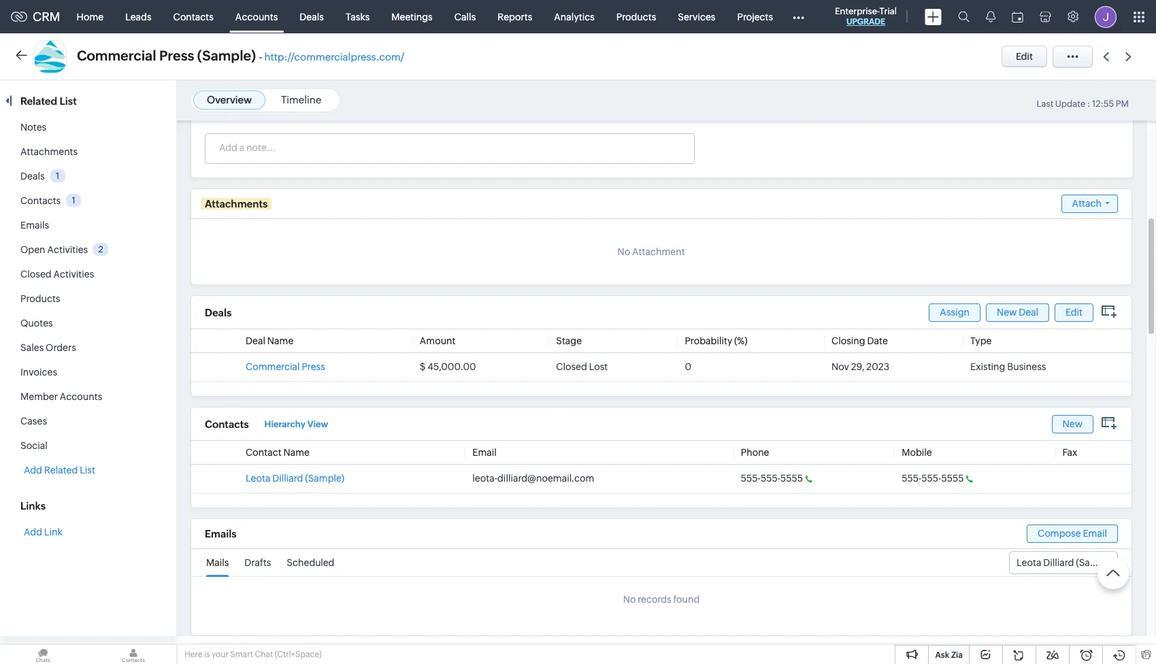 Task type: describe. For each thing, give the bounding box(es) containing it.
create menu element
[[917, 0, 951, 33]]

1 horizontal spatial deal
[[1020, 307, 1039, 318]]

phone link
[[741, 447, 770, 458]]

meetings link
[[381, 0, 444, 33]]

closed activities link
[[20, 269, 94, 280]]

0 horizontal spatial leota
[[246, 473, 271, 484]]

3 555- from the left
[[902, 473, 922, 484]]

timeline
[[281, 94, 322, 106]]

amount
[[420, 336, 456, 347]]

mobile
[[902, 447, 933, 458]]

1 horizontal spatial email
[[1084, 528, 1108, 539]]

4 555- from the left
[[922, 473, 942, 484]]

drafts
[[245, 558, 271, 569]]

0 vertical spatial accounts
[[236, 11, 278, 22]]

meetings
[[392, 11, 433, 22]]

2 vertical spatial contacts
[[205, 419, 249, 430]]

closing
[[832, 336, 866, 347]]

stage link
[[556, 336, 582, 347]]

cases
[[20, 416, 47, 427]]

last update : 12:55 pm
[[1037, 99, 1130, 109]]

closing date
[[832, 336, 889, 347]]

reports
[[498, 11, 533, 22]]

open activities link
[[20, 244, 88, 255]]

edit inside button
[[1017, 51, 1034, 62]]

-
[[259, 51, 262, 63]]

no for mails
[[624, 595, 636, 605]]

0 vertical spatial contacts
[[173, 11, 214, 22]]

probability
[[685, 336, 733, 347]]

activities for closed activities
[[53, 269, 94, 280]]

open
[[20, 244, 45, 255]]

fax
[[1063, 447, 1078, 458]]

quotes
[[20, 318, 53, 329]]

1 horizontal spatial contacts link
[[162, 0, 225, 33]]

Add a note... field
[[206, 141, 694, 155]]

search image
[[959, 11, 970, 22]]

0 horizontal spatial emails
[[20, 220, 49, 231]]

hierarchy view
[[265, 419, 328, 430]]

commercial for commercial press (sample) - http://commercialpress.com/
[[77, 48, 156, 63]]

0 vertical spatial related
[[20, 95, 57, 107]]

0 vertical spatial (sample)
[[197, 48, 256, 63]]

probability (%)
[[685, 336, 748, 347]]

notes
[[20, 122, 46, 133]]

analytics
[[555, 11, 595, 22]]

closed for closed activities
[[20, 269, 52, 280]]

orders
[[46, 343, 76, 353]]

here
[[185, 650, 203, 660]]

cases link
[[20, 416, 47, 427]]

1 vertical spatial contacts link
[[20, 195, 61, 206]]

2 555- from the left
[[761, 473, 781, 484]]

new deal link
[[987, 303, 1050, 322]]

last
[[1037, 99, 1054, 109]]

leota-
[[473, 473, 498, 484]]

no for attachments
[[618, 247, 631, 257]]

$
[[420, 362, 426, 372]]

related list
[[20, 95, 79, 107]]

overview
[[207, 94, 252, 106]]

2 5555 from the left
[[942, 473, 965, 484]]

dilliard inside field
[[1044, 558, 1075, 569]]

compose email
[[1039, 528, 1108, 539]]

existing
[[971, 362, 1006, 372]]

closed for closed lost
[[556, 362, 588, 372]]

0 vertical spatial products
[[617, 11, 657, 22]]

leads link
[[115, 0, 162, 33]]

type
[[971, 336, 992, 347]]

member accounts link
[[20, 392, 102, 402]]

attachments link
[[20, 146, 78, 157]]

contacts image
[[91, 646, 176, 665]]

name for contact name
[[284, 447, 310, 458]]

nov 29, 2023
[[832, 362, 890, 372]]

sales orders
[[20, 343, 76, 353]]

edit link
[[1056, 303, 1094, 322]]

member
[[20, 392, 58, 402]]

crm
[[33, 10, 60, 24]]

1 5555 from the left
[[781, 473, 804, 484]]

deal name
[[246, 336, 294, 347]]

assign
[[941, 307, 970, 318]]

1 vertical spatial attachments
[[205, 198, 268, 210]]

0 horizontal spatial products link
[[20, 294, 60, 304]]

search element
[[951, 0, 979, 33]]

0
[[685, 362, 692, 372]]

services
[[678, 11, 716, 22]]

social
[[20, 441, 47, 451]]

quotes link
[[20, 318, 53, 329]]

social link
[[20, 441, 47, 451]]

ask zia
[[936, 651, 964, 661]]

emails link
[[20, 220, 49, 231]]

1 vertical spatial emails
[[205, 529, 237, 540]]

probability (%) link
[[685, 336, 748, 347]]

found
[[674, 595, 700, 605]]

1 vertical spatial related
[[44, 465, 78, 476]]

records
[[638, 595, 672, 605]]

0 horizontal spatial email
[[473, 447, 497, 458]]

0 vertical spatial attachments
[[20, 146, 78, 157]]

1 horizontal spatial list
[[80, 465, 95, 476]]

commercial press link
[[246, 362, 325, 372]]

no attachment
[[618, 247, 685, 257]]

attach
[[1073, 198, 1103, 209]]

0 vertical spatial products link
[[606, 0, 668, 33]]

projects link
[[727, 0, 785, 33]]

1 horizontal spatial deals link
[[289, 0, 335, 33]]

0 horizontal spatial dilliard
[[273, 473, 303, 484]]

scheduled
[[287, 558, 335, 569]]

add related list
[[24, 465, 95, 476]]

activities for open activities
[[47, 244, 88, 255]]

tasks
[[346, 11, 370, 22]]



Task type: locate. For each thing, give the bounding box(es) containing it.
(%)
[[735, 336, 748, 347]]

1 up 'open activities' link
[[72, 195, 76, 206]]

0 horizontal spatial 5555
[[781, 473, 804, 484]]

0 horizontal spatial press
[[159, 48, 194, 63]]

related
[[20, 95, 57, 107], [44, 465, 78, 476]]

(sample) down "contact name"
[[305, 473, 345, 484]]

5555
[[781, 473, 804, 484], [942, 473, 965, 484]]

1 vertical spatial dilliard
[[1044, 558, 1075, 569]]

2 horizontal spatial deals
[[300, 11, 324, 22]]

nov
[[832, 362, 850, 372]]

related down social
[[44, 465, 78, 476]]

edit down the calendar "image" on the right top
[[1017, 51, 1034, 62]]

1 horizontal spatial leota
[[1017, 558, 1042, 569]]

1 horizontal spatial accounts
[[236, 11, 278, 22]]

1 vertical spatial name
[[284, 447, 310, 458]]

1 vertical spatial add
[[24, 527, 42, 538]]

overview link
[[207, 94, 252, 106]]

1 horizontal spatial commercial
[[246, 362, 300, 372]]

http://commercialpress.com/
[[265, 51, 405, 63]]

contacts link up "emails" link
[[20, 195, 61, 206]]

0 vertical spatial list
[[60, 95, 77, 107]]

leota down contact
[[246, 473, 271, 484]]

emails up the mails
[[205, 529, 237, 540]]

0 vertical spatial commercial
[[77, 48, 156, 63]]

hierarchy
[[265, 419, 306, 430]]

0 vertical spatial name
[[267, 336, 294, 347]]

trial
[[880, 6, 898, 16]]

signals image
[[987, 11, 996, 22]]

0 vertical spatial edit
[[1017, 51, 1034, 62]]

accounts link
[[225, 0, 289, 33]]

stage
[[556, 336, 582, 347]]

contact name
[[246, 447, 310, 458]]

0 vertical spatial no
[[618, 247, 631, 257]]

1 vertical spatial closed
[[556, 362, 588, 372]]

contacts up "emails" link
[[20, 195, 61, 206]]

0 vertical spatial closed
[[20, 269, 52, 280]]

1 vertical spatial deal
[[246, 336, 266, 347]]

contacts
[[173, 11, 214, 22], [20, 195, 61, 206], [205, 419, 249, 430]]

no left records
[[624, 595, 636, 605]]

0 horizontal spatial accounts
[[60, 392, 102, 402]]

0 vertical spatial deals link
[[289, 0, 335, 33]]

0 vertical spatial contacts link
[[162, 0, 225, 33]]

Leota Dilliard (Sample) field
[[1010, 552, 1119, 575]]

calls link
[[444, 0, 487, 33]]

email
[[473, 447, 497, 458], [1084, 528, 1108, 539]]

1 horizontal spatial dilliard
[[1044, 558, 1075, 569]]

related up notes
[[20, 95, 57, 107]]

leota dilliard (sample) link
[[246, 473, 345, 484]]

attachment
[[633, 247, 685, 257]]

calls
[[455, 11, 476, 22]]

2
[[98, 244, 103, 255]]

dilliard down compose
[[1044, 558, 1075, 569]]

0 vertical spatial leota
[[246, 473, 271, 484]]

view
[[308, 419, 328, 430]]

1 down attachments link
[[56, 171, 59, 181]]

1 horizontal spatial 5555
[[942, 473, 965, 484]]

2 add from the top
[[24, 527, 42, 538]]

press down 'leads' link on the left of the page
[[159, 48, 194, 63]]

1 vertical spatial no
[[624, 595, 636, 605]]

29,
[[852, 362, 865, 372]]

products link up quotes
[[20, 294, 60, 304]]

0 vertical spatial deals
[[300, 11, 324, 22]]

add for add link
[[24, 527, 42, 538]]

accounts
[[236, 11, 278, 22], [60, 392, 102, 402]]

12:55
[[1093, 99, 1115, 109]]

press for commercial press
[[302, 362, 325, 372]]

1 horizontal spatial 1
[[72, 195, 76, 206]]

new inside 'new deal' link
[[998, 307, 1018, 318]]

1 vertical spatial list
[[80, 465, 95, 476]]

smart
[[230, 650, 253, 660]]

1 horizontal spatial emails
[[205, 529, 237, 540]]

leota dilliard (sample) inside field
[[1017, 558, 1116, 569]]

date
[[868, 336, 889, 347]]

0 horizontal spatial attachments
[[20, 146, 78, 157]]

2 555-555-5555 from the left
[[902, 473, 965, 484]]

commercial for commercial press
[[246, 362, 300, 372]]

edit right new deal
[[1066, 307, 1083, 318]]

is
[[204, 650, 210, 660]]

1 vertical spatial (sample)
[[305, 473, 345, 484]]

555-555-5555 down mobile
[[902, 473, 965, 484]]

new
[[998, 307, 1018, 318], [1063, 418, 1083, 429]]

555-555-5555
[[741, 473, 804, 484], [902, 473, 965, 484]]

0 vertical spatial emails
[[20, 220, 49, 231]]

new for new
[[1063, 418, 1083, 429]]

closed down stage link
[[556, 362, 588, 372]]

commercial down deal name link
[[246, 362, 300, 372]]

0 horizontal spatial products
[[20, 294, 60, 304]]

0 vertical spatial 1
[[56, 171, 59, 181]]

leota down compose
[[1017, 558, 1042, 569]]

services link
[[668, 0, 727, 33]]

0 horizontal spatial list
[[60, 95, 77, 107]]

0 vertical spatial add
[[24, 465, 42, 476]]

1 vertical spatial new
[[1063, 418, 1083, 429]]

1 555-555-5555 from the left
[[741, 473, 804, 484]]

1
[[56, 171, 59, 181], [72, 195, 76, 206]]

(sample) down the compose email
[[1077, 558, 1116, 569]]

deals link left tasks
[[289, 0, 335, 33]]

add down social 'link'
[[24, 465, 42, 476]]

deals link down attachments link
[[20, 171, 45, 182]]

name for deal name
[[267, 336, 294, 347]]

leota dilliard (sample) down contact name link
[[246, 473, 345, 484]]

fax link
[[1063, 447, 1078, 458]]

add for add related list
[[24, 465, 42, 476]]

2 vertical spatial (sample)
[[1077, 558, 1116, 569]]

0 vertical spatial new
[[998, 307, 1018, 318]]

deal name link
[[246, 336, 294, 347]]

contacts right leads
[[173, 11, 214, 22]]

0 horizontal spatial 1
[[56, 171, 59, 181]]

signals element
[[979, 0, 1004, 33]]

0 vertical spatial activities
[[47, 244, 88, 255]]

0 horizontal spatial new
[[998, 307, 1018, 318]]

$ 45,000.00
[[420, 362, 476, 372]]

crm link
[[11, 10, 60, 24]]

products left the services
[[617, 11, 657, 22]]

sales orders link
[[20, 343, 76, 353]]

compose
[[1039, 528, 1082, 539]]

0 vertical spatial press
[[159, 48, 194, 63]]

dilliard down contact name link
[[273, 473, 303, 484]]

chat
[[255, 650, 273, 660]]

previous record image
[[1104, 52, 1110, 61]]

new for new deal
[[998, 307, 1018, 318]]

1 vertical spatial accounts
[[60, 392, 102, 402]]

next record image
[[1126, 52, 1135, 61]]

leads
[[125, 11, 152, 22]]

calendar image
[[1013, 11, 1024, 22]]

deal up commercial press
[[246, 336, 266, 347]]

(sample) inside the leota dilliard (sample) field
[[1077, 558, 1116, 569]]

(ctrl+space)
[[275, 650, 322, 660]]

contact
[[246, 447, 282, 458]]

ask
[[936, 651, 950, 661]]

new inside new link
[[1063, 418, 1083, 429]]

1 vertical spatial press
[[302, 362, 325, 372]]

1 horizontal spatial leota dilliard (sample)
[[1017, 558, 1116, 569]]

1 vertical spatial deals link
[[20, 171, 45, 182]]

2 horizontal spatial (sample)
[[1077, 558, 1116, 569]]

analytics link
[[544, 0, 606, 33]]

2023
[[867, 362, 890, 372]]

accounts right the member
[[60, 392, 102, 402]]

closed down open
[[20, 269, 52, 280]]

products link left the services
[[606, 0, 668, 33]]

attach link
[[1062, 195, 1119, 213]]

hierarchy view link
[[265, 416, 328, 433]]

phone
[[741, 447, 770, 458]]

products up quotes
[[20, 294, 60, 304]]

1 horizontal spatial attachments
[[205, 198, 268, 210]]

type link
[[971, 336, 992, 347]]

Other Modules field
[[785, 6, 814, 28]]

0 vertical spatial email
[[473, 447, 497, 458]]

2 vertical spatial deals
[[205, 307, 232, 319]]

0 horizontal spatial leota dilliard (sample)
[[246, 473, 345, 484]]

open activities
[[20, 244, 88, 255]]

0 vertical spatial leota dilliard (sample)
[[246, 473, 345, 484]]

new deal
[[998, 307, 1039, 318]]

0 vertical spatial deal
[[1020, 307, 1039, 318]]

1 vertical spatial leota dilliard (sample)
[[1017, 558, 1116, 569]]

closed activities
[[20, 269, 94, 280]]

contacts link right leads
[[162, 0, 225, 33]]

invoices link
[[20, 367, 57, 378]]

1 vertical spatial products
[[20, 294, 60, 304]]

0 horizontal spatial (sample)
[[197, 48, 256, 63]]

1 for deals
[[56, 171, 59, 181]]

1 vertical spatial 1
[[72, 195, 76, 206]]

1 horizontal spatial new
[[1063, 418, 1083, 429]]

home
[[77, 11, 104, 22]]

list
[[60, 95, 77, 107], [80, 465, 95, 476]]

assign link
[[930, 303, 981, 322]]

update
[[1056, 99, 1086, 109]]

add link
[[24, 527, 62, 538]]

sales
[[20, 343, 44, 353]]

555-555-5555 down phone link
[[741, 473, 804, 484]]

0 horizontal spatial closed
[[20, 269, 52, 280]]

edit button
[[1002, 46, 1048, 67]]

leota inside field
[[1017, 558, 1042, 569]]

activities up closed activities link
[[47, 244, 88, 255]]

1 horizontal spatial deals
[[205, 307, 232, 319]]

contacts up contact
[[205, 419, 249, 430]]

leota-dilliard@noemail.com
[[473, 473, 595, 484]]

0 horizontal spatial commercial
[[77, 48, 156, 63]]

name up commercial press
[[267, 336, 294, 347]]

commercial down 'leads' link on the left of the page
[[77, 48, 156, 63]]

new up fax link
[[1063, 418, 1083, 429]]

0 horizontal spatial deals link
[[20, 171, 45, 182]]

no left attachment
[[618, 247, 631, 257]]

deals
[[300, 11, 324, 22], [20, 171, 45, 182], [205, 307, 232, 319]]

0 horizontal spatial deal
[[246, 336, 266, 347]]

link
[[44, 527, 62, 538]]

zia
[[952, 651, 964, 661]]

1 horizontal spatial (sample)
[[305, 473, 345, 484]]

activities down 'open activities' link
[[53, 269, 94, 280]]

0 horizontal spatial contacts link
[[20, 195, 61, 206]]

profile image
[[1096, 6, 1117, 28]]

email up leota-
[[473, 447, 497, 458]]

member accounts
[[20, 392, 102, 402]]

1 add from the top
[[24, 465, 42, 476]]

email right compose
[[1084, 528, 1108, 539]]

1 vertical spatial edit
[[1066, 307, 1083, 318]]

chats image
[[0, 646, 86, 665]]

commercial press
[[246, 362, 325, 372]]

dilliard
[[273, 473, 303, 484], [1044, 558, 1075, 569]]

press up view
[[302, 362, 325, 372]]

1 horizontal spatial products link
[[606, 0, 668, 33]]

name up leota dilliard (sample) link
[[284, 447, 310, 458]]

1 vertical spatial activities
[[53, 269, 94, 280]]

leota
[[246, 473, 271, 484], [1017, 558, 1042, 569]]

deal left edit link
[[1020, 307, 1039, 318]]

upgrade
[[847, 17, 886, 27]]

1 vertical spatial deals
[[20, 171, 45, 182]]

invoices
[[20, 367, 57, 378]]

emails up open
[[20, 220, 49, 231]]

:
[[1088, 99, 1091, 109]]

new right assign
[[998, 307, 1018, 318]]

add left link
[[24, 527, 42, 538]]

closing date link
[[832, 336, 889, 347]]

1 555- from the left
[[741, 473, 761, 484]]

1 horizontal spatial 555-555-5555
[[902, 473, 965, 484]]

1 vertical spatial leota
[[1017, 558, 1042, 569]]

pm
[[1117, 99, 1130, 109]]

closed lost
[[556, 362, 608, 372]]

create menu image
[[925, 9, 942, 25]]

accounts up -
[[236, 11, 278, 22]]

leota dilliard (sample) down the compose email
[[1017, 558, 1116, 569]]

profile element
[[1088, 0, 1126, 33]]

0 vertical spatial dilliard
[[273, 473, 303, 484]]

1 vertical spatial products link
[[20, 294, 60, 304]]

existing business
[[971, 362, 1047, 372]]

1 vertical spatial contacts
[[20, 195, 61, 206]]

press for commercial press (sample) - http://commercialpress.com/
[[159, 48, 194, 63]]

1 vertical spatial commercial
[[246, 362, 300, 372]]

1 horizontal spatial closed
[[556, 362, 588, 372]]

no records found
[[624, 595, 700, 605]]

timeline link
[[281, 94, 322, 106]]

add
[[24, 465, 42, 476], [24, 527, 42, 538]]

1 for contacts
[[72, 195, 76, 206]]

deals link
[[289, 0, 335, 33], [20, 171, 45, 182]]

1 horizontal spatial products
[[617, 11, 657, 22]]

projects
[[738, 11, 774, 22]]

1 horizontal spatial edit
[[1066, 307, 1083, 318]]

(sample) left -
[[197, 48, 256, 63]]

emails
[[20, 220, 49, 231], [205, 529, 237, 540]]

0 horizontal spatial deals
[[20, 171, 45, 182]]

0 horizontal spatial 555-555-5555
[[741, 473, 804, 484]]



Task type: vqa. For each thing, say whether or not it's contained in the screenshot.
second tile from the top
no



